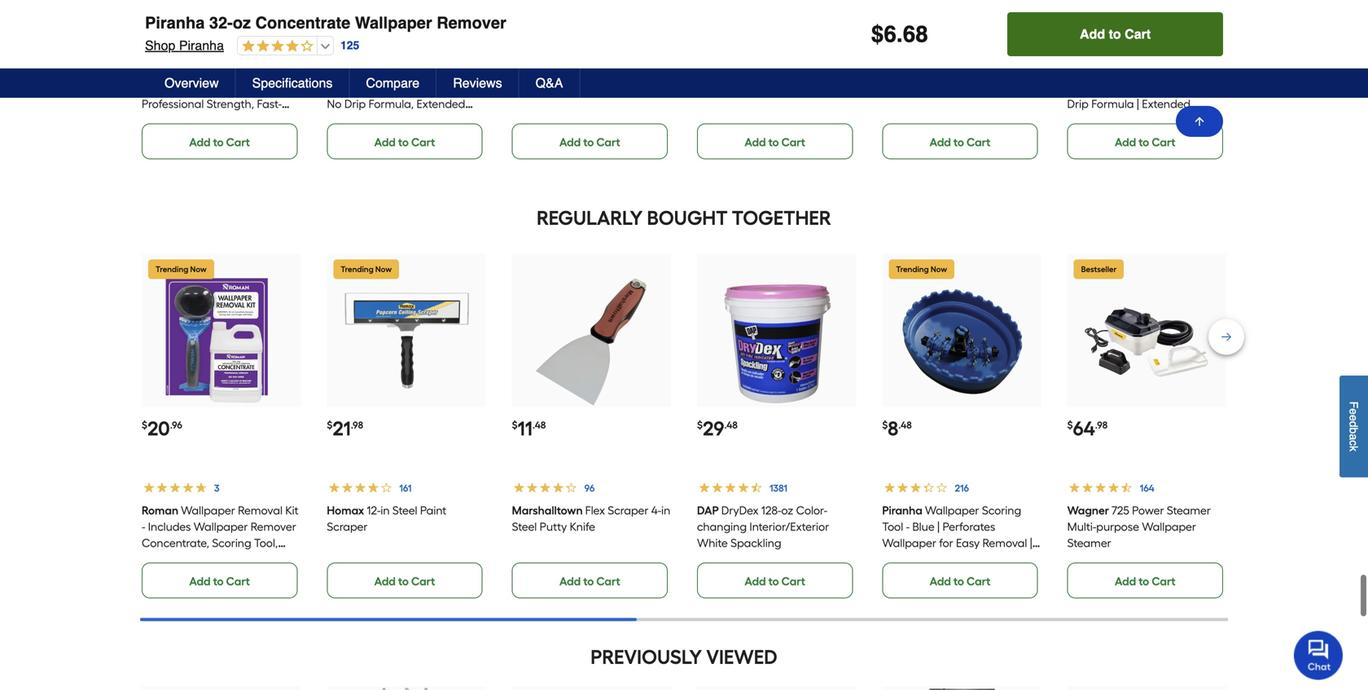 Task type: vqa. For each thing, say whether or not it's contained in the screenshot.


Task type: locate. For each thing, give the bounding box(es) containing it.
3 7 from the left
[[1074, 17, 1084, 40]]

128-oz liquid wallpaper remover for piranha
[[512, 65, 622, 95]]

1 7 from the left
[[147, 17, 157, 40]]

trending inside 21 list item
[[341, 265, 374, 274]]

action down compare button at the top left of the page
[[327, 113, 360, 127]]

$ 8 .48
[[883, 417, 912, 441]]

in right homax
[[381, 504, 390, 518]]

oz for fresh
[[197, 65, 211, 78]]

1 horizontal spatial spray
[[423, 65, 454, 78]]

3 oz from the left
[[1123, 65, 1138, 78]]

2 horizontal spatial now
[[931, 265, 948, 274]]

to
[[1109, 26, 1122, 42], [213, 135, 224, 149], [398, 135, 409, 149], [584, 135, 594, 149], [769, 135, 779, 149], [954, 135, 965, 149], [1139, 135, 1150, 149], [213, 575, 224, 588], [398, 575, 409, 588], [584, 575, 594, 588], [769, 575, 779, 588], [954, 575, 965, 588], [1139, 575, 1150, 588]]

ounce(s) up removers
[[1068, 130, 1115, 144]]

1 horizontal spatial 128-oz liquid wallpaper remover
[[883, 65, 989, 95]]

128-oz liquid wallpaper remover inside list item
[[512, 65, 622, 95]]

gel up "formula," at the left of the page
[[403, 65, 421, 78]]

32-
[[209, 13, 233, 32], [181, 65, 197, 78], [370, 65, 386, 78], [737, 65, 752, 78], [1107, 65, 1123, 78]]

2 horizontal spatial steel
[[930, 553, 955, 566]]

trending now inside 21 list item
[[341, 265, 392, 274]]

7 list item
[[142, 0, 301, 159], [327, 0, 486, 159], [1068, 0, 1227, 160]]

piranha inside the 8 list item
[[883, 504, 923, 518]]

piranha down 125
[[327, 65, 367, 78]]

ounce(s) down "formula," at the left of the page
[[369, 113, 416, 127]]

scoring
[[982, 504, 1022, 518], [212, 536, 252, 550]]

32- inside 32-oz concentrate wallpaper remover
[[737, 65, 752, 78]]

paint
[[420, 504, 447, 518]]

32-oz gel spray wallpaper remover - clear, no drip formula, extended action - ounce(s) - easy wallpaper removal
[[327, 65, 469, 144]]

$ 7 .28 up overview
[[142, 17, 171, 40]]

| up circular
[[1030, 536, 1033, 550]]

now up roman  wallpaper removal kit - includes wallpaper remover concentrate, scoring tool, and scraper image on the left
[[190, 265, 207, 274]]

128-
[[555, 65, 575, 78], [922, 65, 942, 78], [762, 504, 782, 518]]

0 vertical spatial concentrate
[[256, 13, 351, 32]]

add inside "19" list item
[[930, 135, 952, 149]]

trending
[[156, 265, 189, 274], [341, 265, 374, 274], [897, 265, 929, 274]]

$ inside $ 19 .98
[[883, 19, 888, 31]]

$ inside $ 20 .96
[[142, 419, 147, 431]]

2 horizontal spatial spray
[[1161, 65, 1191, 78]]

1 horizontal spatial 7 list item
[[327, 0, 486, 159]]

0 horizontal spatial spray
[[249, 65, 279, 78]]

128-oz liquid wallpaper remover for roman
[[883, 65, 989, 95]]

oz inside "19" list item
[[942, 65, 954, 78]]

gel for .28
[[1140, 65, 1158, 78]]

1 horizontal spatial scoring
[[982, 504, 1022, 518]]

1 action from the left
[[327, 113, 360, 127]]

perforates
[[943, 520, 996, 534]]

steamer
[[1167, 504, 1212, 518], [1068, 536, 1112, 550]]

add to cart link inside 11 list item
[[512, 563, 668, 599]]

add to cart link inside 29 list item
[[697, 563, 853, 599]]

1 vertical spatial blue
[[913, 520, 935, 534]]

1 vertical spatial removal
[[238, 504, 283, 518]]

piranha up overview
[[179, 38, 224, 53]]

1 vertical spatial easy
[[957, 536, 980, 550]]

1 spray from the left
[[249, 65, 279, 78]]

2 .48 from the left
[[725, 419, 738, 431]]

1 horizontal spatial 128-
[[762, 504, 782, 518]]

wallpaper scoring tool - blue | perforates wallpaper for easy removal | stainless steel blades | circular scrubbing motion
[[883, 504, 1041, 583]]

steamer right power
[[1167, 504, 1212, 518]]

$ 19 .98
[[883, 17, 919, 40]]

0 horizontal spatial in
[[381, 504, 390, 518]]

bestseller
[[1082, 265, 1117, 274]]

2 vertical spatial steel
[[930, 553, 955, 566]]

trending for 21
[[341, 265, 374, 274]]

1 $ 7 .28 from the left
[[142, 17, 171, 40]]

liquid inside 32-oz liquid spray wallpaper remover - professional strength, fast- acting, fresh scent
[[214, 65, 246, 78]]

trending for 8
[[897, 265, 929, 274]]

0 horizontal spatial concentrate
[[256, 13, 351, 32]]

.98 for 19
[[906, 19, 919, 31]]

2 action from the left
[[1068, 113, 1101, 127]]

removal
[[384, 130, 429, 144], [238, 504, 283, 518], [983, 536, 1028, 550]]

$ inside $ 29 .48
[[697, 419, 703, 431]]

liquid
[[214, 65, 246, 78], [590, 65, 622, 78], [957, 65, 989, 78]]

2 horizontal spatial 7
[[1074, 17, 1084, 40]]

19
[[888, 17, 906, 40]]

add to cart link for 29 list item
[[697, 563, 853, 599]]

.98 for 64
[[1096, 419, 1108, 431]]

spray down add to cart button
[[1161, 65, 1191, 78]]

0 horizontal spatial 7 list item
[[142, 0, 301, 159]]

ounce(s) inside the 32-oz gel spray wallpaper remover - clear, no drip formula, extended action - ounce(s) - easy wallpaper removal
[[369, 113, 416, 127]]

0 horizontal spatial removal
[[238, 504, 283, 518]]

spray for 32-oz gel spray wallpaper remover - clear, no drip formula, extended action - ounce(s) - easy wallpaper removal
[[423, 65, 454, 78]]

.48
[[533, 419, 546, 431], [725, 419, 738, 431], [899, 419, 912, 431]]

remover inside the wallpaper removal kit - includes wallpaper remover concentrate, scoring tool, and scraper
[[251, 520, 296, 534]]

3 spray from the left
[[1161, 65, 1191, 78]]

12-
[[367, 504, 381, 518]]

2 horizontal spatial 7 list item
[[1068, 0, 1227, 160]]

$ inside the $ 21 .98
[[327, 419, 333, 431]]

add to cart link for "64" list item
[[1068, 563, 1224, 599]]

1 vertical spatial scraper
[[327, 520, 368, 534]]

now up piranha  wallpaper scoring tool - blue | perforates wallpaper for easy removal | stainless steel blades | circular scrubbing motion "image" on the right
[[931, 265, 948, 274]]

piranha for 128-oz liquid wallpaper remover
[[512, 65, 553, 78]]

2 horizontal spatial oz
[[1123, 65, 1138, 78]]

scraper down homax
[[327, 520, 368, 534]]

scoring inside wallpaper scoring tool - blue | perforates wallpaper for easy removal | stainless steel blades | circular scrubbing motion
[[982, 504, 1022, 518]]

20 list item
[[142, 254, 301, 599]]

1 liquid from the left
[[214, 65, 246, 78]]

dap drydex 128-oz color-changing interior/exterior white spackling image
[[713, 278, 841, 406]]

blue right tool
[[913, 520, 935, 534]]

2 liquid from the left
[[590, 65, 622, 78]]

add to cart link for "19" list item
[[883, 124, 1039, 159]]

4-
[[652, 504, 662, 518]]

shop
[[145, 38, 175, 53]]

- down compare
[[363, 113, 367, 127]]

2 now from the left
[[376, 265, 392, 274]]

.98 inside the $ 21 .98
[[351, 419, 363, 431]]

0 horizontal spatial no
[[327, 97, 342, 111]]

1 horizontal spatial no
[[1210, 81, 1224, 95]]

blue up arrow up image
[[1180, 81, 1202, 95]]

in left 'dap'
[[662, 504, 671, 518]]

.28 for roman
[[157, 19, 171, 31]]

liquid inside list item
[[590, 65, 622, 78]]

list item
[[512, 0, 671, 159], [697, 0, 857, 159]]

add to cart link inside the 8 list item
[[883, 563, 1039, 599]]

19 list item
[[883, 0, 1042, 159]]

3 liquid from the left
[[957, 65, 989, 78]]

roman inside 20 list item
[[142, 504, 179, 518]]

action down formula
[[1068, 113, 1101, 127]]

2 vertical spatial removal
[[983, 536, 1028, 550]]

1 horizontal spatial $ 7 .28
[[327, 17, 356, 40]]

0 horizontal spatial trending
[[156, 265, 189, 274]]

1 oz from the left
[[197, 65, 211, 78]]

0 horizontal spatial list item
[[512, 0, 671, 159]]

oz up "formula," at the left of the page
[[386, 65, 400, 78]]

easy down the perforates
[[957, 536, 980, 550]]

wallpaper removal kit - includes wallpaper remover concentrate, scoring tool, and scraper
[[142, 504, 299, 566]]

removal down "formula," at the left of the page
[[384, 130, 429, 144]]

add to cart link for list item containing roman
[[697, 124, 853, 159]]

together
[[732, 206, 832, 230]]

steel left paint
[[393, 504, 418, 518]]

1 horizontal spatial drip
[[1068, 97, 1089, 111]]

- up strength,
[[247, 81, 251, 95]]

remover
[[437, 13, 507, 32], [199, 81, 244, 95], [384, 81, 430, 95], [569, 81, 615, 95], [754, 81, 800, 95], [940, 81, 985, 95], [1125, 81, 1171, 95], [251, 520, 296, 534]]

0 horizontal spatial ounce(s)
[[369, 113, 416, 127]]

cart inside 21 list item
[[411, 575, 435, 588]]

oz down shop piranha
[[197, 65, 211, 78]]

gel inside the 32-oz gel spray wallpaper remover - clear, no drip formula, extended action - ounce(s) - easy wallpaper removal
[[403, 65, 421, 78]]

0 horizontal spatial liquid
[[214, 65, 246, 78]]

1 vertical spatial scoring
[[212, 536, 252, 550]]

oz up formula
[[1123, 65, 1138, 78]]

roman inside "19" list item
[[883, 65, 919, 78]]

liquid inside "19" list item
[[957, 65, 989, 78]]

32- inside the 32-oz gel spray wallpaper remover - blue | no drip formula | extended action | clinging gel | ounce(s) | wallpaper removers
[[1107, 65, 1123, 78]]

1 horizontal spatial easy
[[957, 536, 980, 550]]

2 horizontal spatial removal
[[983, 536, 1028, 550]]

7 for 32-oz liquid spray wallpaper remover - professional strength, fast- acting, fresh scent
[[147, 17, 157, 40]]

2 $ 7 .28 from the left
[[327, 17, 356, 40]]

1 now from the left
[[190, 265, 207, 274]]

scoring up the perforates
[[982, 504, 1022, 518]]

trending now for 21
[[341, 265, 392, 274]]

64 list item
[[1068, 254, 1227, 599]]

blue
[[1180, 81, 1202, 95], [913, 520, 935, 534]]

oz inside the 32-oz gel spray wallpaper remover - blue | no drip formula | extended action | clinging gel | ounce(s) | wallpaper removers
[[1123, 65, 1138, 78]]

action
[[327, 113, 360, 127], [1068, 113, 1101, 127]]

8
[[888, 417, 899, 441]]

2 horizontal spatial scraper
[[608, 504, 649, 518]]

0 vertical spatial easy
[[425, 113, 449, 127]]

add inside 20 list item
[[189, 575, 211, 588]]

now inside 20 list item
[[190, 265, 207, 274]]

cart inside "19" list item
[[967, 135, 991, 149]]

now inside 21 list item
[[376, 265, 392, 274]]

1 horizontal spatial .48
[[725, 419, 738, 431]]

2 7 from the left
[[333, 17, 343, 40]]

spray up clear,
[[423, 65, 454, 78]]

roman for 7
[[142, 65, 179, 78]]

3 now from the left
[[931, 265, 948, 274]]

roman inside list item
[[697, 65, 734, 78]]

to inside "64" list item
[[1139, 575, 1150, 588]]

previously viewed
[[591, 645, 778, 669]]

1 horizontal spatial in
[[662, 504, 671, 518]]

to inside 20 list item
[[213, 575, 224, 588]]

0 horizontal spatial .48
[[533, 419, 546, 431]]

add to cart link
[[142, 124, 298, 159], [327, 124, 483, 159], [512, 124, 668, 159], [697, 124, 853, 159], [883, 124, 1039, 159], [1068, 124, 1224, 159], [142, 563, 298, 599], [327, 563, 483, 599], [512, 563, 668, 599], [697, 563, 853, 599], [883, 563, 1039, 599], [1068, 563, 1224, 599]]

1 horizontal spatial removal
[[384, 130, 429, 144]]

removal left kit
[[238, 504, 283, 518]]

previously
[[591, 645, 702, 669]]

.98 for 21
[[351, 419, 363, 431]]

remover inside 32-oz concentrate wallpaper remover
[[754, 81, 800, 95]]

to inside 29 list item
[[769, 575, 779, 588]]

knife
[[570, 520, 596, 534]]

- down add to cart button
[[1173, 81, 1177, 95]]

spray inside the 32-oz gel spray wallpaper remover - clear, no drip formula, extended action - ounce(s) - easy wallpaper removal
[[423, 65, 454, 78]]

$
[[142, 19, 147, 31], [327, 19, 333, 31], [883, 19, 888, 31], [872, 21, 884, 47], [142, 419, 147, 431], [327, 419, 333, 431], [512, 419, 518, 431], [697, 419, 703, 431], [883, 419, 888, 431], [1068, 419, 1074, 431]]

1 vertical spatial steel
[[512, 520, 537, 534]]

0 vertical spatial no
[[1210, 81, 1224, 95]]

.98 inside $ 64 .98
[[1096, 419, 1108, 431]]

spray down 3.8 stars image
[[249, 65, 279, 78]]

piranha up tool
[[883, 504, 923, 518]]

drip
[[344, 97, 366, 111], [1068, 97, 1089, 111]]

1 in from the left
[[381, 504, 390, 518]]

0 horizontal spatial scraper
[[165, 553, 206, 566]]

11 list item
[[512, 254, 671, 599]]

2 spray from the left
[[423, 65, 454, 78]]

1 extended from the left
[[417, 97, 465, 111]]

f e e d b a c k
[[1348, 402, 1361, 452]]

removers
[[1068, 146, 1118, 160]]

trending inside 20 list item
[[156, 265, 189, 274]]

cart inside the 8 list item
[[967, 575, 991, 588]]

drip inside the 32-oz gel spray wallpaper remover - clear, no drip formula, extended action - ounce(s) - easy wallpaper removal
[[344, 97, 366, 111]]

1 horizontal spatial steel
[[512, 520, 537, 534]]

1 horizontal spatial 7
[[333, 17, 343, 40]]

1 horizontal spatial concentrate
[[767, 65, 833, 78]]

list item containing piranha
[[512, 0, 671, 159]]

2 trending from the left
[[341, 265, 374, 274]]

2 drip from the left
[[1068, 97, 1089, 111]]

0 horizontal spatial now
[[190, 265, 207, 274]]

1 .48 from the left
[[533, 419, 546, 431]]

white
[[697, 536, 728, 550]]

0 horizontal spatial steel
[[393, 504, 418, 518]]

trending now inside the 8 list item
[[897, 265, 948, 274]]

$ 7 .28 for 32-oz liquid spray wallpaper remover - professional strength, fast- acting, fresh scent
[[142, 17, 171, 40]]

oz inside drydex 128-oz color- changing interior/exterior white spackling
[[782, 504, 794, 518]]

trending now for 20
[[156, 265, 207, 274]]

piranha for 32-oz gel spray wallpaper remover - clear, no drip formula, extended action - ounce(s) - easy wallpaper removal
[[327, 65, 367, 78]]

0 horizontal spatial extended
[[417, 97, 465, 111]]

- inside the 32-oz gel spray wallpaper remover - blue | no drip formula | extended action | clinging gel | ounce(s) | wallpaper removers
[[1173, 81, 1177, 95]]

gel
[[403, 65, 421, 78], [1140, 65, 1158, 78], [1155, 113, 1173, 127]]

$ for flex scraper 4-in steel putty knife
[[512, 419, 518, 431]]

3 .48 from the left
[[899, 419, 912, 431]]

1 128-oz liquid wallpaper remover from the left
[[512, 65, 622, 95]]

1 horizontal spatial oz
[[386, 65, 400, 78]]

0 horizontal spatial .98
[[351, 419, 363, 431]]

now for 21
[[376, 265, 392, 274]]

0 horizontal spatial trending now
[[156, 265, 207, 274]]

chat invite button image
[[1295, 630, 1344, 680]]

1 vertical spatial concentrate
[[767, 65, 833, 78]]

1 list item from the left
[[512, 0, 671, 159]]

roman
[[142, 65, 179, 78], [697, 65, 734, 78], [883, 65, 919, 78], [1068, 65, 1105, 78], [142, 504, 179, 518]]

- right tool
[[907, 520, 910, 534]]

now for 20
[[190, 265, 207, 274]]

128- for piranha
[[555, 65, 575, 78]]

1 horizontal spatial extended
[[1143, 97, 1191, 111]]

0 horizontal spatial oz
[[197, 65, 211, 78]]

0 horizontal spatial $ 7 .28
[[142, 17, 171, 40]]

spray for 32-oz liquid spray wallpaper remover - professional strength, fast- acting, fresh scent
[[249, 65, 279, 78]]

$ inside $ 11 .48
[[512, 419, 518, 431]]

128- inside "19" list item
[[922, 65, 942, 78]]

2 extended from the left
[[1143, 97, 1191, 111]]

2 list item from the left
[[697, 0, 857, 159]]

- left includes
[[142, 520, 145, 534]]

spray inside the 32-oz gel spray wallpaper remover - blue | no drip formula | extended action | clinging gel | ounce(s) | wallpaper removers
[[1161, 65, 1191, 78]]

1 horizontal spatial .98
[[906, 19, 919, 31]]

concentrate
[[256, 13, 351, 32], [767, 65, 833, 78]]

1 horizontal spatial now
[[376, 265, 392, 274]]

.48 inside $ 29 .48
[[725, 419, 738, 431]]

0 vertical spatial steel
[[393, 504, 418, 518]]

3 trending now from the left
[[897, 265, 948, 274]]

scoring left tool,
[[212, 536, 252, 550]]

steel
[[393, 504, 418, 518], [512, 520, 537, 534], [930, 553, 955, 566]]

in
[[381, 504, 390, 518], [662, 504, 671, 518]]

extended up clinging
[[1143, 97, 1191, 111]]

add to cart link for 2nd 7 list item from right
[[327, 124, 483, 159]]

trending inside the 8 list item
[[897, 265, 929, 274]]

0 horizontal spatial scoring
[[212, 536, 252, 550]]

1 vertical spatial steamer
[[1068, 536, 1112, 550]]

e up b
[[1348, 415, 1361, 421]]

| down clinging
[[1117, 130, 1120, 144]]

frigidaire 30-in 5 burners 5-cu ft self-cleaning freestanding natural gas range (black stainless steel) image
[[899, 688, 1026, 690]]

overview
[[165, 75, 219, 90]]

1 trending now from the left
[[156, 265, 207, 274]]

in inside 12-in steel paint scraper
[[381, 504, 390, 518]]

steamer down multi-
[[1068, 536, 1112, 550]]

piranha right reviews
[[512, 65, 553, 78]]

0 horizontal spatial action
[[327, 113, 360, 127]]

2 vertical spatial scraper
[[165, 553, 206, 566]]

to inside 11 list item
[[584, 575, 594, 588]]

now inside the 8 list item
[[931, 265, 948, 274]]

scent
[[211, 113, 240, 127]]

to inside "19" list item
[[954, 135, 965, 149]]

.28 for piranha
[[343, 19, 356, 31]]

3 .28 from the left
[[1084, 19, 1097, 31]]

cart inside 11 list item
[[597, 575, 621, 588]]

2 horizontal spatial .98
[[1096, 419, 1108, 431]]

$ for 725 power steamer multi-purpose wallpaper steamer
[[1068, 419, 1074, 431]]

1 horizontal spatial liquid
[[590, 65, 622, 78]]

reviews
[[453, 75, 502, 90]]

drip left formula
[[1068, 97, 1089, 111]]

0 vertical spatial scraper
[[608, 504, 649, 518]]

add to cart link inside "64" list item
[[1068, 563, 1224, 599]]

gel down add to cart button
[[1140, 65, 1158, 78]]

add to cart link for 11 list item
[[512, 563, 668, 599]]

1 vertical spatial no
[[327, 97, 342, 111]]

gel right clinging
[[1155, 113, 1173, 127]]

0 vertical spatial blue
[[1180, 81, 1202, 95]]

1 trending from the left
[[156, 265, 189, 274]]

easy down clear,
[[425, 113, 449, 127]]

0 horizontal spatial drip
[[344, 97, 366, 111]]

1 horizontal spatial blue
[[1180, 81, 1202, 95]]

extended down clear,
[[417, 97, 465, 111]]

2 horizontal spatial trending
[[897, 265, 929, 274]]

1 drip from the left
[[344, 97, 366, 111]]

bought
[[647, 206, 728, 230]]

0 horizontal spatial easy
[[425, 113, 449, 127]]

drip left "formula," at the left of the page
[[344, 97, 366, 111]]

piranha up shop piranha
[[145, 13, 205, 32]]

2 horizontal spatial liquid
[[957, 65, 989, 78]]

.98 inside $ 19 .98
[[906, 19, 919, 31]]

1 horizontal spatial trending now
[[341, 265, 392, 274]]

1 horizontal spatial .28
[[343, 19, 356, 31]]

piranha for wallpaper scoring tool - blue | perforates wallpaper for easy removal | stainless steel blades | circular scrubbing motion
[[883, 504, 923, 518]]

scraper down concentrate,
[[165, 553, 206, 566]]

0 horizontal spatial 7
[[147, 17, 157, 40]]

add inside 29 list item
[[745, 575, 766, 588]]

now up homax 12-in steel paint scraper image
[[376, 265, 392, 274]]

0 vertical spatial removal
[[384, 130, 429, 144]]

$ for 12-in steel paint scraper
[[327, 419, 333, 431]]

steel down for
[[930, 553, 955, 566]]

2 .28 from the left
[[343, 19, 356, 31]]

e
[[1348, 409, 1361, 415], [1348, 415, 1361, 421]]

2 in from the left
[[662, 504, 671, 518]]

1 horizontal spatial scraper
[[327, 520, 368, 534]]

oz inside the 32-oz gel spray wallpaper remover - clear, no drip formula, extended action - ounce(s) - easy wallpaper removal
[[386, 65, 400, 78]]

scraper inside the wallpaper removal kit - includes wallpaper remover concentrate, scoring tool, and scraper
[[165, 553, 206, 566]]

flex scraper 4-in steel putty knife
[[512, 504, 671, 534]]

2 horizontal spatial .48
[[899, 419, 912, 431]]

1 horizontal spatial list item
[[697, 0, 857, 159]]

2 horizontal spatial trending now
[[897, 265, 948, 274]]

reviews button
[[437, 68, 520, 98]]

| up for
[[938, 520, 940, 534]]

scraper left 4- at left bottom
[[608, 504, 649, 518]]

1 horizontal spatial trending
[[341, 265, 374, 274]]

ounce(s)
[[369, 113, 416, 127], [1068, 130, 1115, 144]]

scoring inside the wallpaper removal kit - includes wallpaper remover concentrate, scoring tool, and scraper
[[212, 536, 252, 550]]

steel down the marshalltown
[[512, 520, 537, 534]]

add to cart link inside 21 list item
[[327, 563, 483, 599]]

removal up circular
[[983, 536, 1028, 550]]

1 horizontal spatial steamer
[[1167, 504, 1212, 518]]

2 trending now from the left
[[341, 265, 392, 274]]

1 vertical spatial ounce(s)
[[1068, 130, 1115, 144]]

spray
[[249, 65, 279, 78], [423, 65, 454, 78], [1161, 65, 1191, 78]]

viewed
[[707, 645, 778, 669]]

- down compare button at the top left of the page
[[419, 113, 423, 127]]

to inside button
[[1109, 26, 1122, 42]]

1 horizontal spatial action
[[1068, 113, 1101, 127]]

piranha
[[145, 13, 205, 32], [179, 38, 224, 53], [327, 65, 367, 78], [512, 65, 553, 78], [883, 504, 923, 518]]

regularly bought together heading
[[140, 202, 1229, 234]]

e up d
[[1348, 409, 1361, 415]]

add to cart link inside 20 list item
[[142, 563, 298, 599]]

0 horizontal spatial .28
[[157, 19, 171, 31]]

piranha inside 7 list item
[[327, 65, 367, 78]]

interior/exterior
[[750, 520, 830, 534]]

roman for 19
[[883, 65, 919, 78]]

- left clear,
[[432, 81, 436, 95]]

.98
[[906, 19, 919, 31], [351, 419, 363, 431], [1096, 419, 1108, 431]]

0 horizontal spatial blue
[[913, 520, 935, 534]]

fast-
[[257, 97, 282, 111]]

scraper
[[608, 504, 649, 518], [327, 520, 368, 534], [165, 553, 206, 566]]

cart inside 20 list item
[[226, 575, 250, 588]]

2 oz from the left
[[386, 65, 400, 78]]

$ 7 .28 right 3.8 stars image
[[327, 17, 356, 40]]

action inside the 32-oz gel spray wallpaper remover - blue | no drip formula | extended action | clinging gel | ounce(s) | wallpaper removers
[[1068, 113, 1101, 127]]

2 horizontal spatial 128-
[[922, 65, 942, 78]]

trending now
[[156, 265, 207, 274], [341, 265, 392, 274], [897, 265, 948, 274]]

.28
[[157, 19, 171, 31], [343, 19, 356, 31], [1084, 19, 1097, 31]]

1 horizontal spatial ounce(s)
[[1068, 130, 1115, 144]]

wallpaper
[[355, 13, 432, 32], [142, 81, 196, 95], [327, 81, 381, 95], [512, 81, 566, 95], [697, 81, 752, 95], [883, 81, 937, 95], [1068, 81, 1122, 95], [327, 130, 381, 144], [1123, 130, 1177, 144], [181, 504, 235, 518], [925, 504, 980, 518], [194, 520, 248, 534], [1143, 520, 1197, 534], [883, 536, 937, 550]]

2 horizontal spatial .28
[[1084, 19, 1097, 31]]

0 horizontal spatial 128-oz liquid wallpaper remover
[[512, 65, 622, 95]]

0 vertical spatial scoring
[[982, 504, 1022, 518]]

3 trending from the left
[[897, 265, 929, 274]]

0 horizontal spatial 128-
[[555, 65, 575, 78]]

2 128-oz liquid wallpaper remover from the left
[[883, 65, 989, 95]]

1 .28 from the left
[[157, 19, 171, 31]]

0 vertical spatial ounce(s)
[[369, 113, 416, 127]]

spray for 32-oz gel spray wallpaper remover - blue | no drip formula | extended action | clinging gel | ounce(s) | wallpaper removers
[[1161, 65, 1191, 78]]



Task type: describe. For each thing, give the bounding box(es) containing it.
q&a button
[[520, 68, 580, 98]]

$ for wallpaper scoring tool - blue | perforates wallpaper for easy removal | stainless steel blades | circular scrubbing motion
[[883, 419, 888, 431]]

liquid for 7
[[214, 65, 246, 78]]

d
[[1348, 421, 1361, 428]]

32- for 32-oz liquid spray wallpaper remover - professional strength, fast- acting, fresh scent
[[181, 65, 197, 78]]

in inside flex scraper 4-in steel putty knife
[[662, 504, 671, 518]]

725
[[1112, 504, 1130, 518]]

add inside 21 list item
[[375, 575, 396, 588]]

cart inside 29 list item
[[782, 575, 806, 588]]

homax 12-in steel paint scraper image
[[343, 278, 470, 406]]

kit
[[285, 504, 299, 518]]

oz inside 32-oz concentrate wallpaper remover
[[752, 65, 765, 78]]

steel inside flex scraper 4-in steel putty knife
[[512, 520, 537, 534]]

arrow up image
[[1194, 115, 1207, 128]]

roman  wallpaper removal kit - includes wallpaper remover concentrate, scoring tool, and scraper image
[[158, 278, 285, 406]]

removal inside the wallpaper removal kit - includes wallpaper remover concentrate, scoring tool, and scraper
[[238, 504, 283, 518]]

list item containing roman
[[697, 0, 857, 159]]

add to cart link for the 8 list item
[[883, 563, 1039, 599]]

tool
[[883, 520, 904, 534]]

c
[[1348, 440, 1361, 446]]

21 list item
[[327, 254, 486, 599]]

strength,
[[207, 97, 254, 111]]

wallpaper inside the 725 power steamer multi-purpose wallpaper steamer
[[1143, 520, 1197, 534]]

removal inside the 32-oz gel spray wallpaper remover - clear, no drip formula, extended action - ounce(s) - easy wallpaper removal
[[384, 130, 429, 144]]

29 list item
[[697, 254, 857, 599]]

add to cart link for list item containing piranha
[[512, 124, 668, 159]]

- inside the wallpaper removal kit - includes wallpaper remover concentrate, scoring tool, and scraper
[[142, 520, 145, 534]]

8 list item
[[883, 254, 1042, 599]]

removal inside wallpaper scoring tool - blue | perforates wallpaper for easy removal | stainless steel blades | circular scrubbing motion
[[983, 536, 1028, 550]]

add to cart inside 21 list item
[[375, 575, 435, 588]]

32-oz gel spray wallpaper remover - blue | no drip formula | extended action | clinging gel | ounce(s) | wallpaper removers
[[1068, 65, 1224, 160]]

125
[[341, 39, 360, 52]]

add inside "64" list item
[[1115, 575, 1137, 588]]

liquid for 19
[[957, 65, 989, 78]]

29
[[703, 417, 725, 441]]

homax
[[327, 504, 364, 518]]

32-oz liquid spray wallpaper remover - professional strength, fast- acting, fresh scent
[[142, 65, 282, 127]]

add to cart inside 20 list item
[[189, 575, 250, 588]]

.48 for 29
[[725, 419, 738, 431]]

wagner 725 power steamer multi-purpose wallpaper steamer image
[[1084, 278, 1211, 406]]

- inside wallpaper scoring tool - blue | perforates wallpaper for easy removal | stainless steel blades | circular scrubbing motion
[[907, 520, 910, 534]]

remover inside "19" list item
[[940, 81, 985, 95]]

$ 7 .28 for 32-oz gel spray wallpaper remover - clear, no drip formula, extended action - ounce(s) - easy wallpaper removal
[[327, 17, 356, 40]]

add to cart link for first 7 list item from the left
[[142, 124, 298, 159]]

$ 21 .98
[[327, 417, 363, 441]]

add to cart inside 11 list item
[[560, 575, 621, 588]]

cart inside "64" list item
[[1152, 575, 1176, 588]]

no inside the 32-oz gel spray wallpaper remover - blue | no drip formula | extended action | clinging gel | ounce(s) | wallpaper removers
[[1210, 81, 1224, 95]]

color-
[[797, 504, 828, 518]]

1 7 list item from the left
[[142, 0, 301, 159]]

dap
[[697, 504, 719, 518]]

b
[[1348, 428, 1361, 434]]

remover inside the 32-oz gel spray wallpaper remover - blue | no drip formula | extended action | clinging gel | ounce(s) | wallpaper removers
[[1125, 81, 1171, 95]]

| up clinging
[[1137, 97, 1140, 111]]

extended inside the 32-oz gel spray wallpaper remover - blue | no drip formula | extended action | clinging gel | ounce(s) | wallpaper removers
[[1143, 97, 1191, 111]]

and
[[142, 553, 163, 566]]

piranha  wallpaper scoring tool - blue | perforates wallpaper for easy removal | stainless steel blades | circular scrubbing motion image
[[899, 278, 1026, 406]]

11
[[518, 417, 533, 441]]

12-in steel paint scraper
[[327, 504, 447, 534]]

compare button
[[350, 68, 437, 98]]

piranha 32-oz concentrate wallpaper remover
[[145, 13, 507, 32]]

20
[[147, 417, 170, 441]]

32- for 32-oz concentrate wallpaper remover
[[737, 65, 752, 78]]

| down formula
[[1104, 113, 1106, 127]]

scrubbing
[[883, 569, 936, 583]]

f
[[1348, 402, 1361, 409]]

includes
[[148, 520, 191, 534]]

32- for 32-oz gel spray wallpaper remover - clear, no drip formula, extended action - ounce(s) - easy wallpaper removal
[[370, 65, 386, 78]]

add to cart inside the 8 list item
[[930, 575, 991, 588]]

power
[[1133, 504, 1165, 518]]

ge string-a-long 300-count constant clear mini incandescent plug-in christmas icicle lights image
[[343, 688, 470, 690]]

7 for 32-oz gel spray wallpaper remover - clear, no drip formula, extended action - ounce(s) - easy wallpaper removal
[[333, 17, 343, 40]]

725 power steamer multi-purpose wallpaper steamer
[[1068, 504, 1212, 550]]

add to cart inside "19" list item
[[930, 135, 991, 149]]

regularly
[[537, 206, 643, 230]]

oz for extended
[[386, 65, 400, 78]]

remover inside the 32-oz gel spray wallpaper remover - clear, no drip formula, extended action - ounce(s) - easy wallpaper removal
[[384, 81, 430, 95]]

concentrate inside 32-oz concentrate wallpaper remover
[[767, 65, 833, 78]]

.
[[897, 21, 903, 47]]

to inside the 8 list item
[[954, 575, 965, 588]]

| left arrow up image
[[1176, 113, 1178, 127]]

ounce(s) inside the 32-oz gel spray wallpaper remover - blue | no drip formula | extended action | clinging gel | ounce(s) | wallpaper removers
[[1068, 130, 1115, 144]]

a
[[1348, 434, 1361, 440]]

specifications
[[252, 75, 333, 90]]

remover inside 32-oz liquid spray wallpaper remover - professional strength, fast- acting, fresh scent
[[199, 81, 244, 95]]

stainless
[[883, 553, 928, 566]]

f e e d b a c k button
[[1340, 376, 1369, 478]]

steel inside wallpaper scoring tool - blue | perforates wallpaper for easy removal | stainless steel blades | circular scrubbing motion
[[930, 553, 955, 566]]

motion
[[939, 569, 975, 583]]

shop piranha
[[145, 38, 224, 53]]

.96
[[170, 419, 182, 431]]

21
[[333, 417, 351, 441]]

$ for 128-oz liquid wallpaper remover
[[883, 19, 888, 31]]

$ 11 .48
[[512, 417, 546, 441]]

add to cart link for 20 list item
[[142, 563, 298, 599]]

$ for 32-oz gel spray wallpaper remover - clear, no drip formula, extended action - ounce(s) - easy wallpaper removal
[[327, 19, 333, 31]]

$ for 32-oz liquid spray wallpaper remover - professional strength, fast- acting, fresh scent
[[142, 19, 147, 31]]

flex
[[586, 504, 605, 518]]

2 e from the top
[[1348, 415, 1361, 421]]

2 7 list item from the left
[[327, 0, 486, 159]]

0 horizontal spatial steamer
[[1068, 536, 1112, 550]]

add inside the 8 list item
[[930, 575, 952, 588]]

3.8 stars image
[[238, 39, 314, 54]]

steel inside 12-in steel paint scraper
[[393, 504, 418, 518]]

trending for 20
[[156, 265, 189, 274]]

6
[[884, 21, 897, 47]]

gel for 7
[[403, 65, 421, 78]]

1 e from the top
[[1348, 409, 1361, 415]]

add to cart inside 29 list item
[[745, 575, 806, 588]]

.48 for 8
[[899, 419, 912, 431]]

drydex
[[722, 504, 759, 518]]

now for 8
[[931, 265, 948, 274]]

scraper inside flex scraper 4-in steel putty knife
[[608, 504, 649, 518]]

wagner
[[1068, 504, 1110, 518]]

$ 29 .48
[[697, 417, 738, 441]]

professional
[[142, 97, 204, 111]]

add to cart link for 21 list item
[[327, 563, 483, 599]]

add to cart button
[[1008, 12, 1224, 56]]

wallpaper inside 32-oz concentrate wallpaper remover
[[697, 81, 752, 95]]

to inside 21 list item
[[398, 575, 409, 588]]

specifications button
[[236, 68, 350, 98]]

| right blades
[[995, 553, 998, 566]]

blue inside the 32-oz gel spray wallpaper remover - blue | no drip formula | extended action | clinging gel | ounce(s) | wallpaper removers
[[1180, 81, 1202, 95]]

formula
[[1092, 97, 1135, 111]]

easy inside wallpaper scoring tool - blue | perforates wallpaper for easy removal | stainless steel blades | circular scrubbing motion
[[957, 536, 980, 550]]

circular
[[1001, 553, 1041, 566]]

previously viewed heading
[[140, 641, 1229, 674]]

marshalltown flex scraper 4-in steel putty knife image
[[528, 278, 655, 406]]

concentrate,
[[142, 536, 209, 550]]

add inside button
[[1080, 26, 1106, 42]]

.28 inside 7 .28
[[1084, 19, 1097, 31]]

blades
[[958, 553, 993, 566]]

add inside 11 list item
[[560, 575, 581, 588]]

wallpaper inside 32-oz liquid spray wallpaper remover - professional strength, fast- acting, fresh scent
[[142, 81, 196, 95]]

scraper inside 12-in steel paint scraper
[[327, 520, 368, 534]]

$ for wallpaper removal kit - includes wallpaper remover concentrate, scoring tool, and scraper
[[142, 419, 147, 431]]

easy inside the 32-oz gel spray wallpaper remover - clear, no drip formula, extended action - ounce(s) - easy wallpaper removal
[[425, 113, 449, 127]]

extended inside the 32-oz gel spray wallpaper remover - clear, no drip formula, extended action - ounce(s) - easy wallpaper removal
[[417, 97, 465, 111]]

clear,
[[439, 81, 469, 95]]

drip inside the 32-oz gel spray wallpaper remover - blue | no drip formula | extended action | clinging gel | ounce(s) | wallpaper removers
[[1068, 97, 1089, 111]]

64
[[1074, 417, 1096, 441]]

formula,
[[369, 97, 414, 111]]

no inside the 32-oz gel spray wallpaper remover - clear, no drip formula, extended action - ounce(s) - easy wallpaper removal
[[327, 97, 342, 111]]

blue inside wallpaper scoring tool - blue | perforates wallpaper for easy removal | stainless steel blades | circular scrubbing motion
[[913, 520, 935, 534]]

regularly bought together
[[537, 206, 832, 230]]

32- for 32-oz gel spray wallpaper remover - blue | no drip formula | extended action | clinging gel | ounce(s) | wallpaper removers
[[1107, 65, 1123, 78]]

putty
[[540, 520, 567, 534]]

changing
[[697, 520, 747, 534]]

action inside the 32-oz gel spray wallpaper remover - clear, no drip formula, extended action - ounce(s) - easy wallpaper removal
[[327, 113, 360, 127]]

trending now for 8
[[897, 265, 948, 274]]

add to cart link for 1st 7 list item from right
[[1068, 124, 1224, 159]]

fresh
[[181, 113, 208, 127]]

| up arrow up image
[[1205, 81, 1207, 95]]

for
[[940, 536, 954, 550]]

wallpaper inside "19" list item
[[883, 81, 937, 95]]

cart inside button
[[1125, 26, 1151, 42]]

- inside 32-oz liquid spray wallpaper remover - professional strength, fast- acting, fresh scent
[[247, 81, 251, 95]]

k
[[1348, 446, 1361, 452]]

0 vertical spatial steamer
[[1167, 504, 1212, 518]]

3 7 list item from the left
[[1068, 0, 1227, 160]]

68
[[903, 21, 929, 47]]

tool,
[[254, 536, 278, 550]]

multi-
[[1068, 520, 1097, 534]]

128- for roman
[[922, 65, 942, 78]]

$ 6 . 68
[[872, 21, 929, 47]]

oz for formula
[[1123, 65, 1138, 78]]

32-oz concentrate wallpaper remover
[[697, 65, 833, 95]]

overview button
[[148, 68, 236, 98]]

$ 64 .98
[[1068, 417, 1108, 441]]

clinging
[[1109, 113, 1152, 127]]

.48 for 11
[[533, 419, 546, 431]]

add to cart inside add to cart button
[[1080, 26, 1151, 42]]

purpose
[[1097, 520, 1140, 534]]

q&a
[[536, 75, 563, 90]]

128- inside drydex 128-oz color- changing interior/exterior white spackling
[[762, 504, 782, 518]]

$ for drydex 128-oz color- changing interior/exterior white spackling
[[697, 419, 703, 431]]

add to cart inside "64" list item
[[1115, 575, 1176, 588]]

compare
[[366, 75, 420, 90]]

$ 20 .96
[[142, 417, 182, 441]]

spackling
[[731, 536, 782, 550]]

roman for 20
[[142, 504, 179, 518]]

7 .28
[[1074, 17, 1097, 40]]

drydex 128-oz color- changing interior/exterior white spackling
[[697, 504, 830, 550]]



